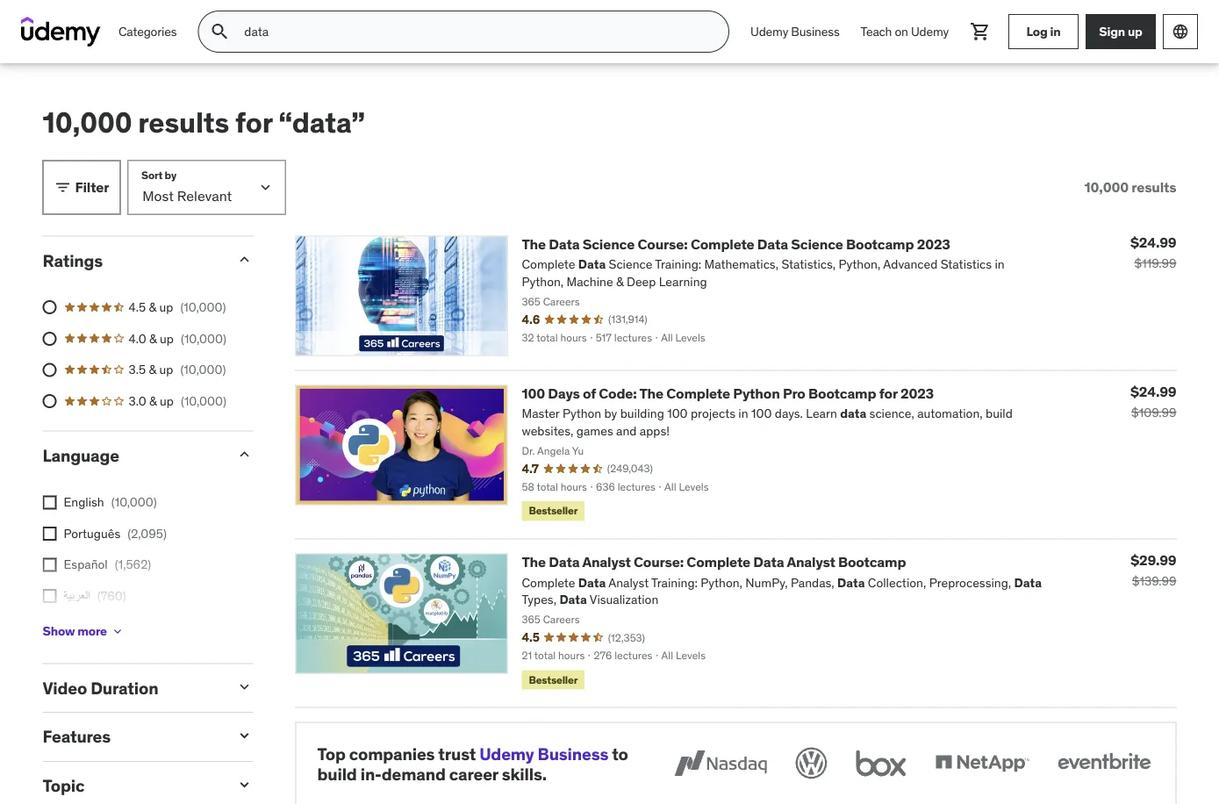 Task type: vqa. For each thing, say whether or not it's contained in the screenshot.


Task type: locate. For each thing, give the bounding box(es) containing it.
3.0 & up (10,000)
[[129, 393, 227, 409]]

0 vertical spatial $24.99
[[1131, 234, 1177, 252]]

1 vertical spatial $24.99
[[1131, 383, 1177, 401]]

small image for video duration
[[236, 678, 253, 696]]

up right 4.5
[[159, 299, 173, 315]]

science
[[583, 235, 635, 253], [792, 235, 844, 253]]

2 science from the left
[[792, 235, 844, 253]]

0 vertical spatial 10,000
[[43, 105, 132, 140]]

career
[[449, 764, 499, 785]]

up for 4.0 & up (10,000)
[[160, 330, 174, 346]]

1 vertical spatial business
[[538, 744, 609, 765]]

4.5 & up (10,000)
[[129, 299, 226, 315]]

& right 3.0
[[149, 393, 157, 409]]

1 horizontal spatial business
[[792, 23, 840, 39]]

2023
[[918, 235, 951, 253], [901, 384, 935, 402]]

0 horizontal spatial udemy
[[480, 744, 535, 765]]

العربية
[[64, 588, 90, 604]]

up right 3.0
[[160, 393, 174, 409]]

to
[[612, 744, 629, 765]]

small image for features
[[236, 727, 253, 745]]

1 horizontal spatial analyst
[[787, 553, 836, 571]]

2 analyst from the left
[[787, 553, 836, 571]]

0 horizontal spatial analyst
[[583, 553, 631, 571]]

business
[[792, 23, 840, 39], [538, 744, 609, 765]]

udemy business link left to on the right of the page
[[480, 744, 609, 765]]

1 analyst from the left
[[583, 553, 631, 571]]

1 horizontal spatial udemy
[[751, 23, 789, 39]]

small image
[[54, 179, 72, 196], [236, 446, 253, 463], [236, 678, 253, 696], [236, 727, 253, 745]]

1 vertical spatial for
[[880, 384, 898, 402]]

xsmall image right more
[[111, 625, 125, 639]]

small image for ratings
[[236, 251, 253, 268]]

2 horizontal spatial udemy
[[912, 23, 949, 39]]

data
[[549, 235, 580, 253], [758, 235, 789, 253], [549, 553, 580, 571], [754, 553, 785, 571]]

$24.99
[[1131, 234, 1177, 252], [1131, 383, 1177, 401]]

(10,000) down the 3.5 & up (10,000)
[[181, 393, 227, 409]]

xsmall image
[[43, 527, 57, 541]]

xsmall image inside show more button
[[111, 625, 125, 639]]

show more button
[[43, 614, 125, 649]]

nasdaq image
[[671, 745, 772, 783]]

0 vertical spatial course:
[[638, 235, 688, 253]]

1 horizontal spatial 10,000
[[1085, 178, 1129, 196]]

& for 4.5
[[149, 299, 156, 315]]

1 vertical spatial small image
[[236, 776, 253, 794]]

2 vertical spatial complete
[[687, 553, 751, 571]]

the
[[522, 235, 546, 253], [640, 384, 664, 402], [522, 553, 546, 571]]

0 vertical spatial for
[[235, 105, 273, 140]]

xsmall image down xsmall image
[[43, 558, 57, 572]]

sign up
[[1100, 23, 1143, 39]]

10,000 results status
[[1085, 178, 1177, 196]]

business left teach
[[792, 23, 840, 39]]

0 vertical spatial complete
[[691, 235, 755, 253]]

teach
[[861, 23, 893, 39]]

categories
[[119, 23, 177, 39]]

& right 4.5
[[149, 299, 156, 315]]

days
[[548, 384, 580, 402]]

&
[[149, 299, 156, 315], [149, 330, 157, 346], [149, 362, 156, 378], [149, 393, 157, 409]]

$24.99 up $109.99
[[1131, 383, 1177, 401]]

4.0 & up (10,000)
[[129, 330, 227, 346]]

0 horizontal spatial business
[[538, 744, 609, 765]]

$24.99 $109.99
[[1131, 383, 1177, 420]]

xsmall image left "العربية"
[[43, 589, 57, 604]]

2 vertical spatial bootcamp
[[839, 553, 907, 571]]

xsmall image
[[43, 496, 57, 510], [43, 558, 57, 572], [43, 589, 57, 604], [111, 625, 125, 639]]

up right 4.0
[[160, 330, 174, 346]]

2 vertical spatial the
[[522, 553, 546, 571]]

bootcamp for science
[[847, 235, 915, 253]]

results for 10,000 results
[[1132, 178, 1177, 196]]

1 horizontal spatial results
[[1132, 178, 1177, 196]]

analyst
[[583, 553, 631, 571], [787, 553, 836, 571]]

up right 3.5
[[159, 362, 173, 378]]

small image
[[236, 251, 253, 268], [236, 776, 253, 794]]

1 vertical spatial the
[[640, 384, 664, 402]]

0 horizontal spatial udemy business link
[[480, 744, 609, 765]]

log in link
[[1009, 14, 1079, 49]]

up
[[1129, 23, 1143, 39], [159, 299, 173, 315], [160, 330, 174, 346], [159, 362, 173, 378], [160, 393, 174, 409]]

course:
[[638, 235, 688, 253], [634, 553, 684, 571]]

1 vertical spatial 2023
[[901, 384, 935, 402]]

1 vertical spatial bootcamp
[[809, 384, 877, 402]]

udemy
[[751, 23, 789, 39], [912, 23, 949, 39], [480, 744, 535, 765]]

sign
[[1100, 23, 1126, 39]]

trust
[[439, 744, 476, 765]]

$24.99 for the data science course: complete data science bootcamp 2023
[[1131, 234, 1177, 252]]

udemy inside udemy business link
[[751, 23, 789, 39]]

complete for analyst
[[687, 553, 751, 571]]

0 horizontal spatial results
[[138, 105, 229, 140]]

the for analyst
[[522, 553, 546, 571]]

1 vertical spatial results
[[1132, 178, 1177, 196]]

udemy business link left teach
[[740, 11, 851, 53]]

(10,000) down 4.0 & up (10,000)
[[180, 362, 226, 378]]

the data analyst course: complete data analyst bootcamp link
[[522, 553, 907, 571]]

& right 3.5
[[149, 362, 156, 378]]

& right 4.0
[[149, 330, 157, 346]]

1 vertical spatial complete
[[667, 384, 731, 402]]

0 vertical spatial udemy business link
[[740, 11, 851, 53]]

features button
[[43, 726, 222, 748]]

small image for language
[[236, 446, 253, 463]]

1 horizontal spatial for
[[880, 384, 898, 402]]

teach on udemy
[[861, 23, 949, 39]]

(1,562)
[[115, 557, 151, 573]]

1 horizontal spatial udemy business link
[[740, 11, 851, 53]]

bootcamp
[[847, 235, 915, 253], [809, 384, 877, 402], [839, 553, 907, 571]]

udemy business link
[[740, 11, 851, 53], [480, 744, 609, 765]]

submit search image
[[209, 21, 230, 42]]

(10,000) up the 3.5 & up (10,000)
[[181, 330, 227, 346]]

(10,000) for 3.0 & up (10,000)
[[181, 393, 227, 409]]

Search for anything text field
[[241, 17, 708, 47]]

10,000 results for "data"
[[43, 105, 365, 140]]

for
[[235, 105, 273, 140], [880, 384, 898, 402]]

the data analyst course: complete data analyst bootcamp
[[522, 553, 907, 571]]

course: for analyst
[[634, 553, 684, 571]]

up for 3.5 & up (10,000)
[[159, 362, 173, 378]]

(760)
[[97, 588, 126, 604]]

filter button
[[43, 160, 121, 215]]

$109.99
[[1132, 404, 1177, 420]]

complete
[[691, 235, 755, 253], [667, 384, 731, 402], [687, 553, 751, 571]]

0 vertical spatial the
[[522, 235, 546, 253]]

choose a language image
[[1173, 23, 1190, 40]]

1 small image from the top
[[236, 251, 253, 268]]

2 small image from the top
[[236, 776, 253, 794]]

0 vertical spatial bootcamp
[[847, 235, 915, 253]]

1 vertical spatial 10,000
[[1085, 178, 1129, 196]]

(10,000)
[[180, 299, 226, 315], [181, 330, 227, 346], [180, 362, 226, 378], [181, 393, 227, 409], [111, 494, 157, 510]]

0 horizontal spatial 10,000
[[43, 105, 132, 140]]

العربية (760)
[[64, 588, 126, 604]]

español
[[64, 557, 108, 573]]

small image for topic
[[236, 776, 253, 794]]

1 vertical spatial course:
[[634, 553, 684, 571]]

to build in-demand career skills.
[[317, 744, 629, 785]]

(10,000) up 4.0 & up (10,000)
[[180, 299, 226, 315]]

$24.99 for 100 days of code: the complete python pro bootcamp for 2023
[[1131, 383, 1177, 401]]

2 $24.99 from the top
[[1131, 383, 1177, 401]]

(10,000) for 4.0 & up (10,000)
[[181, 330, 227, 346]]

the data science course: complete data science bootcamp 2023
[[522, 235, 951, 253]]

results
[[138, 105, 229, 140], [1132, 178, 1177, 196]]

1 $24.99 from the top
[[1131, 234, 1177, 252]]

1 horizontal spatial science
[[792, 235, 844, 253]]

up right sign
[[1129, 23, 1143, 39]]

türkçe
[[64, 619, 100, 635]]

$24.99 up $119.99
[[1131, 234, 1177, 252]]

xsmall image up xsmall image
[[43, 496, 57, 510]]

volkswagen image
[[793, 745, 831, 783]]

0 horizontal spatial science
[[583, 235, 635, 253]]

results for 10,000 results for "data"
[[138, 105, 229, 140]]

business left to on the right of the page
[[538, 744, 609, 765]]

0 vertical spatial results
[[138, 105, 229, 140]]

10,000
[[43, 105, 132, 140], [1085, 178, 1129, 196]]

show more
[[43, 624, 107, 639]]

100 days of code: the complete python pro bootcamp for 2023
[[522, 384, 935, 402]]

1 vertical spatial udemy business link
[[480, 744, 609, 765]]

0 vertical spatial small image
[[236, 251, 253, 268]]

the data science course: complete data science bootcamp 2023 link
[[522, 235, 951, 253]]

top
[[317, 744, 346, 765]]

ratings button
[[43, 250, 222, 271]]

0 horizontal spatial for
[[235, 105, 273, 140]]



Task type: describe. For each thing, give the bounding box(es) containing it.
shopping cart with 0 items image
[[970, 21, 992, 42]]

topic
[[43, 775, 84, 797]]

in
[[1051, 23, 1061, 39]]

xsmall image for español
[[43, 558, 57, 572]]

show
[[43, 624, 75, 639]]

10,000 for 10,000 results
[[1085, 178, 1129, 196]]

on
[[895, 23, 909, 39]]

$24.99 $119.99
[[1131, 234, 1177, 271]]

features
[[43, 726, 111, 748]]

(2,095)
[[128, 526, 167, 541]]

filter
[[75, 178, 109, 196]]

udemy inside teach on udemy link
[[912, 23, 949, 39]]

(10,000) for 4.5 & up (10,000)
[[180, 299, 226, 315]]

language button
[[43, 445, 222, 466]]

log
[[1027, 23, 1048, 39]]

0 vertical spatial business
[[792, 23, 840, 39]]

eventbrite image
[[1054, 745, 1155, 783]]

español (1,562)
[[64, 557, 151, 573]]

português
[[64, 526, 121, 541]]

log in
[[1027, 23, 1061, 39]]

& for 4.0
[[149, 330, 157, 346]]

português (2,095)
[[64, 526, 167, 541]]

10,000 for 10,000 results for "data"
[[43, 105, 132, 140]]

small image inside filter "button"
[[54, 179, 72, 196]]

udemy business
[[751, 23, 840, 39]]

video duration button
[[43, 677, 222, 699]]

$139.99
[[1133, 573, 1177, 589]]

demand
[[382, 764, 446, 785]]

english (10,000)
[[64, 494, 157, 510]]

english
[[64, 494, 104, 510]]

ratings
[[43, 250, 103, 271]]

3.0
[[129, 393, 146, 409]]

100
[[522, 384, 545, 402]]

video duration
[[43, 677, 158, 699]]

bootcamp for analyst
[[839, 553, 907, 571]]

xsmall image for english
[[43, 496, 57, 510]]

3.5 & up (10,000)
[[129, 362, 226, 378]]

up for 3.0 & up (10,000)
[[160, 393, 174, 409]]

$29.99 $139.99
[[1132, 552, 1177, 589]]

4.5
[[129, 299, 146, 315]]

more
[[77, 624, 107, 639]]

skills.
[[502, 764, 547, 785]]

language
[[43, 445, 119, 466]]

up for 4.5 & up (10,000)
[[159, 299, 173, 315]]

pro
[[783, 384, 806, 402]]

top companies trust udemy business
[[317, 744, 609, 765]]

duration
[[91, 677, 158, 699]]

100 days of code: the complete python pro bootcamp for 2023 link
[[522, 384, 935, 402]]

complete for science
[[691, 235, 755, 253]]

of
[[583, 384, 596, 402]]

in-
[[361, 764, 382, 785]]

0 vertical spatial 2023
[[918, 235, 951, 253]]

& for 3.0
[[149, 393, 157, 409]]

10,000 results
[[1085, 178, 1177, 196]]

course: for science
[[638, 235, 688, 253]]

1 science from the left
[[583, 235, 635, 253]]

& for 3.5
[[149, 362, 156, 378]]

3.5
[[129, 362, 146, 378]]

teach on udemy link
[[851, 11, 960, 53]]

topic button
[[43, 775, 222, 797]]

4.0
[[129, 330, 146, 346]]

the for science
[[522, 235, 546, 253]]

udemy image
[[21, 17, 101, 47]]

companies
[[349, 744, 435, 765]]

netapp image
[[932, 745, 1033, 783]]

box image
[[852, 745, 911, 783]]

build
[[317, 764, 357, 785]]

categories button
[[108, 11, 187, 53]]

video
[[43, 677, 87, 699]]

(10,000) up the (2,095)
[[111, 494, 157, 510]]

xsmall image for العربية
[[43, 589, 57, 604]]

$119.99
[[1135, 255, 1177, 271]]

"data"
[[279, 105, 365, 140]]

code:
[[599, 384, 637, 402]]

(10,000) for 3.5 & up (10,000)
[[180, 362, 226, 378]]

python
[[734, 384, 780, 402]]

$29.99
[[1132, 552, 1177, 570]]

sign up link
[[1086, 14, 1157, 49]]



